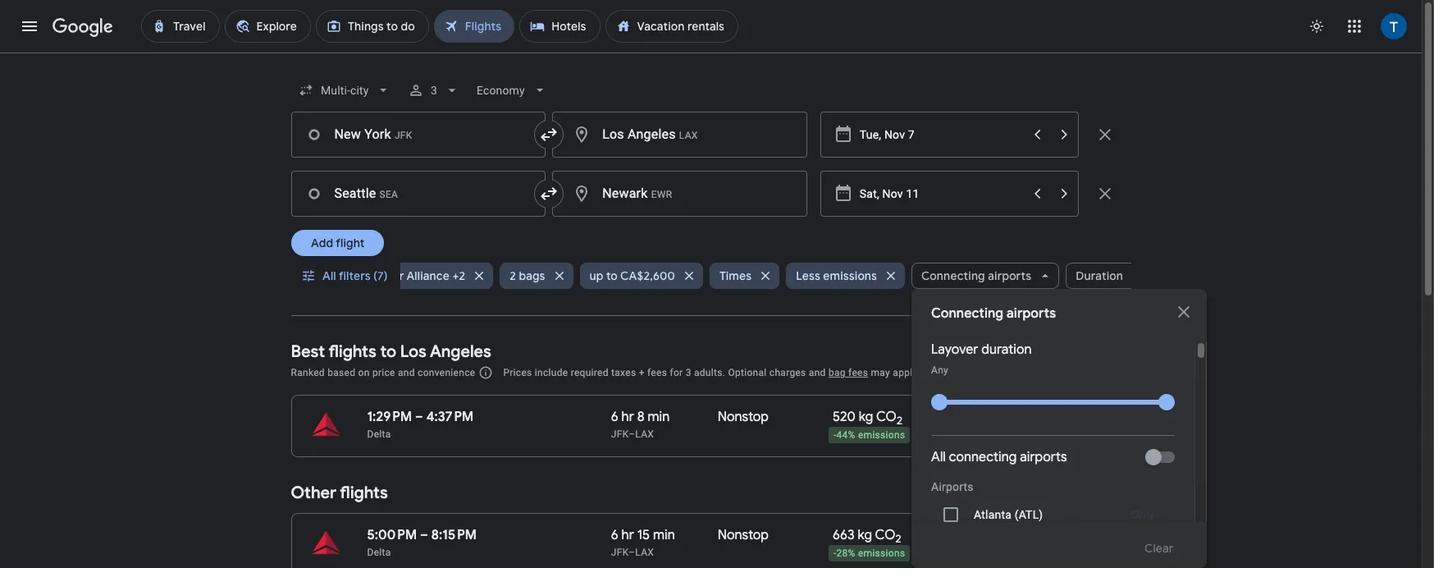 Task type: locate. For each thing, give the bounding box(es) containing it.
- down the 520
[[834, 429, 837, 441]]

duration
[[1076, 268, 1124, 283]]

flights
[[329, 341, 377, 362], [340, 483, 388, 503]]

bag fees button
[[829, 367, 869, 378]]

delta inside 5:00 pm – 8:15 pm delta
[[367, 547, 391, 558]]

6 left 15
[[611, 527, 619, 543]]

to right up
[[607, 268, 618, 283]]

bag
[[829, 367, 846, 378]]

star alliance +2
[[382, 268, 466, 283]]

None field
[[291, 76, 398, 105], [470, 76, 555, 105], [291, 76, 398, 105], [470, 76, 555, 105]]

0 vertical spatial hr
[[622, 409, 634, 425]]

Departure time: 5:00 PM. text field
[[367, 527, 417, 543]]

delta
[[367, 429, 391, 440], [367, 547, 391, 558]]

alliance
[[407, 268, 450, 283]]

connecting airports up duration
[[932, 305, 1057, 322]]

prices
[[504, 367, 532, 378]]

lax for 15
[[636, 547, 654, 558]]

2 vertical spatial emissions
[[859, 548, 906, 559]]

2 hr from the top
[[622, 527, 634, 543]]

lax down the 8 on the left
[[636, 429, 654, 440]]

jfk
[[611, 429, 629, 440], [611, 547, 629, 558]]

0 vertical spatial all
[[322, 268, 336, 283]]

none search field containing connecting airports
[[291, 71, 1208, 568]]

2 nonstop from the top
[[718, 527, 769, 543]]

0 vertical spatial airports
[[989, 268, 1032, 283]]

emissions for 663
[[859, 548, 906, 559]]

0 vertical spatial -
[[834, 429, 837, 441]]

– inside 5:00 pm – 8:15 pm delta
[[420, 527, 428, 543]]

less emissions button
[[787, 256, 905, 296]]

1 vertical spatial 6
[[611, 527, 619, 543]]

Arrival time: 4:37 PM. text field
[[427, 409, 474, 425]]

min inside 6 hr 15 min jfk – lax
[[653, 527, 675, 543]]

convenience
[[418, 367, 476, 378]]

lax
[[636, 429, 654, 440], [636, 547, 654, 558]]

layover
[[932, 341, 979, 358]]

0 horizontal spatial to
[[380, 341, 397, 362]]

apply.
[[893, 367, 920, 378]]

1 vertical spatial min
[[653, 527, 675, 543]]

duration
[[982, 341, 1032, 358]]

8
[[638, 409, 645, 425]]

1 hr from the top
[[622, 409, 634, 425]]

and down los
[[398, 367, 415, 378]]

1 vertical spatial kg
[[858, 527, 873, 543]]

2
[[510, 268, 516, 283], [897, 414, 903, 428], [896, 532, 902, 546]]

remove flight from new york to los angeles on tue, nov 7 image
[[1095, 125, 1115, 144]]

flights right other
[[340, 483, 388, 503]]

0 vertical spatial jfk
[[611, 429, 629, 440]]

kg up -44% emissions
[[859, 409, 874, 425]]

2 6 from the top
[[611, 527, 619, 543]]

1 vertical spatial hr
[[622, 527, 634, 543]]

1 and from the left
[[398, 367, 415, 378]]

6 for 6 hr 15 min
[[611, 527, 619, 543]]

- down the '663'
[[834, 548, 837, 559]]

and
[[398, 367, 415, 378], [809, 367, 826, 378]]

(atl)
[[1015, 508, 1044, 521]]

kg for 663
[[858, 527, 873, 543]]

0 vertical spatial connecting
[[922, 268, 986, 283]]

1 delta from the top
[[367, 429, 391, 440]]

1 horizontal spatial fees
[[849, 367, 869, 378]]

2 up -28% emissions
[[896, 532, 902, 546]]

–
[[415, 409, 423, 425], [629, 429, 636, 440], [420, 527, 428, 543], [629, 547, 636, 558]]

1 vertical spatial connecting
[[932, 305, 1004, 322]]

leaves john f. kennedy international airport at 5:00 pm on tuesday, november 7 and arrives at los angeles international airport at 8:15 pm on tuesday, november 7. element
[[367, 527, 477, 543]]

hr inside 6 hr 8 min jfk – lax
[[622, 409, 634, 425]]

1 - from the top
[[834, 429, 837, 441]]

all inside button
[[322, 268, 336, 283]]

based
[[328, 367, 356, 378]]

learn more about ranking image
[[479, 365, 494, 380]]

1 vertical spatial delta
[[367, 547, 391, 558]]

all filters (7)
[[322, 268, 388, 283]]

emissions
[[824, 268, 878, 283], [859, 429, 906, 441], [859, 548, 906, 559]]

flights for other
[[340, 483, 388, 503]]

1 vertical spatial jfk
[[611, 547, 629, 558]]

5:00 pm – 8:15 pm delta
[[367, 527, 477, 558]]

1:29 pm – 4:37 pm delta
[[367, 409, 474, 440]]

2 fees from the left
[[849, 367, 869, 378]]

2 left bags
[[510, 268, 516, 283]]

adults.
[[694, 367, 726, 378]]

1 vertical spatial nonstop flight. element
[[718, 527, 769, 546]]

2 nonstop flight. element from the top
[[718, 527, 769, 546]]

any
[[932, 364, 949, 376]]

angeles
[[430, 341, 492, 362]]

co for 663
[[876, 527, 896, 543]]

0 vertical spatial departure text field
[[860, 112, 1023, 157]]

lax down 15
[[636, 547, 654, 558]]

1 vertical spatial departure text field
[[860, 172, 1023, 216]]

-
[[834, 429, 837, 441], [834, 548, 837, 559]]

0 vertical spatial flights
[[329, 341, 377, 362]]

1 vertical spatial all
[[932, 449, 946, 465]]

min
[[648, 409, 670, 425], [653, 527, 675, 543]]

optional
[[728, 367, 767, 378]]

connecting
[[949, 449, 1017, 465]]

0 vertical spatial 3
[[431, 84, 438, 97]]

jfk inside 6 hr 15 min jfk – lax
[[611, 547, 629, 558]]

– down total duration 6 hr 8 min. element
[[629, 429, 636, 440]]

0 vertical spatial 2
[[510, 268, 516, 283]]

1 vertical spatial lax
[[636, 547, 654, 558]]

lax inside 6 hr 15 min jfk – lax
[[636, 547, 654, 558]]

co up -28% emissions
[[876, 527, 896, 543]]

– down the total duration 6 hr 15 min. element
[[629, 547, 636, 558]]

delta inside "1:29 pm – 4:37 pm delta"
[[367, 429, 391, 440]]

0 vertical spatial min
[[648, 409, 670, 425]]

2 inside 520 kg co 2
[[897, 414, 903, 428]]

connecting airports
[[922, 268, 1032, 283], [932, 305, 1057, 322]]

hr inside 6 hr 15 min jfk – lax
[[622, 527, 634, 543]]

0 vertical spatial delta
[[367, 429, 391, 440]]

1 vertical spatial flights
[[340, 483, 388, 503]]

min right 15
[[653, 527, 675, 543]]

co up -44% emissions
[[877, 409, 897, 425]]

kg
[[859, 409, 874, 425], [858, 527, 873, 543]]

kg inside 520 kg co 2
[[859, 409, 874, 425]]

3 button
[[401, 71, 467, 110]]

2 up -44% emissions
[[897, 414, 903, 428]]

less
[[796, 268, 821, 283]]

other flights
[[291, 483, 388, 503]]

delta down departure time: 1:29 pm. text box
[[367, 429, 391, 440]]

1 vertical spatial co
[[876, 527, 896, 543]]

emissions inside "less emissions" popup button
[[824, 268, 878, 283]]

8:15 pm
[[432, 527, 477, 543]]

taxes
[[612, 367, 636, 378]]

0 horizontal spatial and
[[398, 367, 415, 378]]

and left bag
[[809, 367, 826, 378]]

all up airports on the bottom right
[[932, 449, 946, 465]]

nonstop flight. element
[[718, 409, 769, 428], [718, 527, 769, 546]]

atlanta (atl)
[[974, 508, 1044, 521]]

nonstop flight. element for 6 hr 8 min
[[718, 409, 769, 428]]

None text field
[[291, 112, 546, 158]]

Departure text field
[[860, 112, 1023, 157], [860, 172, 1023, 216]]

1 jfk from the top
[[611, 429, 629, 440]]

1 vertical spatial emissions
[[859, 429, 906, 441]]

6
[[611, 409, 619, 425], [611, 527, 619, 543]]

fees right bag
[[849, 367, 869, 378]]

airports
[[989, 268, 1032, 283], [1007, 305, 1057, 322], [1021, 449, 1068, 465]]

jfk down the total duration 6 hr 15 min. element
[[611, 547, 629, 558]]

add flight button
[[291, 230, 384, 256]]

co inside 663 kg co 2
[[876, 527, 896, 543]]

kg up -28% emissions
[[858, 527, 873, 543]]

1 horizontal spatial all
[[932, 449, 946, 465]]

los
[[400, 341, 427, 362]]

swap origin and destination. image
[[539, 184, 559, 204]]

entire
[[1021, 429, 1047, 441]]

connecting airports up the 'layover'
[[922, 268, 1032, 283]]

all
[[322, 268, 336, 283], [932, 449, 946, 465]]

min right the 8 on the left
[[648, 409, 670, 425]]

main content containing best flights to los angeles
[[291, 329, 1132, 568]]

1 horizontal spatial 3
[[686, 367, 692, 378]]

flight
[[336, 236, 364, 250]]

connecting
[[922, 268, 986, 283], [932, 305, 1004, 322]]

emissions right less
[[824, 268, 878, 283]]

kg inside 663 kg co 2
[[858, 527, 873, 543]]

to
[[607, 268, 618, 283], [380, 341, 397, 362]]

1 nonstop flight. element from the top
[[718, 409, 769, 428]]

0 vertical spatial connecting airports
[[922, 268, 1032, 283]]

flights up 'based'
[[329, 341, 377, 362]]

1 departure text field from the top
[[860, 112, 1023, 157]]

prices include required taxes + fees for 3 adults. optional charges and bag fees may apply. passenger assistance
[[504, 367, 1024, 378]]

up to ca$2,600
[[590, 268, 676, 283]]

0 vertical spatial lax
[[636, 429, 654, 440]]

departure text field for remove flight from new york to los angeles on tue, nov 7 image
[[860, 112, 1023, 157]]

emissions down 663 kg co 2
[[859, 548, 906, 559]]

fees
[[648, 367, 668, 378], [849, 367, 869, 378]]

assistance
[[974, 367, 1024, 378]]

(7)
[[373, 268, 388, 283]]

3 inside main content
[[686, 367, 692, 378]]

to up price
[[380, 341, 397, 362]]

only button
[[1111, 495, 1176, 534]]

– left arrival time: 8:15 pm. 'text box'
[[420, 527, 428, 543]]

5:00 pm
[[367, 527, 417, 543]]

0 vertical spatial 6
[[611, 409, 619, 425]]

0 vertical spatial kg
[[859, 409, 874, 425]]

0 vertical spatial to
[[607, 268, 618, 283]]

all connecting airports
[[932, 449, 1068, 465]]

2 delta from the top
[[367, 547, 391, 558]]

0 vertical spatial co
[[877, 409, 897, 425]]

on
[[358, 367, 370, 378]]

min inside 6 hr 8 min jfk – lax
[[648, 409, 670, 425]]

jfk down total duration 6 hr 8 min. element
[[611, 429, 629, 440]]

1 vertical spatial to
[[380, 341, 397, 362]]

1 vertical spatial nonstop
[[718, 527, 769, 543]]

remove flight from seattle to newark on sat, nov 11 image
[[1095, 184, 1115, 204]]

2 vertical spatial 2
[[896, 532, 902, 546]]

None search field
[[291, 71, 1208, 568]]

fees right '+'
[[648, 367, 668, 378]]

2 - from the top
[[834, 548, 837, 559]]

all for all filters (7)
[[322, 268, 336, 283]]

jfk for 6 hr 15 min
[[611, 547, 629, 558]]

6 inside 6 hr 8 min jfk – lax
[[611, 409, 619, 425]]

3
[[431, 84, 438, 97], [686, 367, 692, 378]]

2 departure text field from the top
[[860, 172, 1023, 216]]

1 vertical spatial 3
[[686, 367, 692, 378]]

- for 663
[[834, 548, 837, 559]]

main content
[[291, 329, 1132, 568]]

1 horizontal spatial and
[[809, 367, 826, 378]]

hr
[[622, 409, 634, 425], [622, 527, 634, 543]]

1 vertical spatial -
[[834, 548, 837, 559]]

6 left the 8 on the left
[[611, 409, 619, 425]]

0 horizontal spatial fees
[[648, 367, 668, 378]]

delta down 5:00 pm
[[367, 547, 391, 558]]

0 vertical spatial nonstop
[[718, 409, 769, 425]]

lax inside 6 hr 8 min jfk – lax
[[636, 429, 654, 440]]

1 vertical spatial 2
[[897, 414, 903, 428]]

6 inside 6 hr 15 min jfk – lax
[[611, 527, 619, 543]]

-28% emissions
[[834, 548, 906, 559]]

all left filters
[[322, 268, 336, 283]]

2 inside 663 kg co 2
[[896, 532, 902, 546]]

0 vertical spatial nonstop flight. element
[[718, 409, 769, 428]]

None text field
[[553, 112, 808, 158], [291, 171, 546, 217], [553, 171, 808, 217], [553, 112, 808, 158], [291, 171, 546, 217], [553, 171, 808, 217]]

co inside 520 kg co 2
[[877, 409, 897, 425]]

hr left the 8 on the left
[[622, 409, 634, 425]]

star alliance +2 button
[[372, 256, 494, 296]]

– inside 6 hr 8 min jfk – lax
[[629, 429, 636, 440]]

2 lax from the top
[[636, 547, 654, 558]]

nonstop
[[718, 409, 769, 425], [718, 527, 769, 543]]

0 vertical spatial emissions
[[824, 268, 878, 283]]

1 6 from the top
[[611, 409, 619, 425]]

1 nonstop from the top
[[718, 409, 769, 425]]

min for 6 hr 8 min
[[648, 409, 670, 425]]

passenger
[[923, 367, 972, 378]]

1 horizontal spatial to
[[607, 268, 618, 283]]

emissions down 520 kg co 2
[[859, 429, 906, 441]]

loading results progress bar
[[0, 53, 1423, 56]]

0 horizontal spatial 3
[[431, 84, 438, 97]]

total duration 6 hr 15 min. element
[[611, 527, 718, 546]]

3 inside popup button
[[431, 84, 438, 97]]

– right departure time: 1:29 pm. text box
[[415, 409, 423, 425]]

total duration 6 hr 8 min. element
[[611, 409, 718, 428]]

delta for 1:29 pm
[[367, 429, 391, 440]]

2 jfk from the top
[[611, 547, 629, 558]]

1 lax from the top
[[636, 429, 654, 440]]

departure text field for remove flight from seattle to newark on sat, nov 11 image
[[860, 172, 1023, 216]]

jfk inside 6 hr 8 min jfk – lax
[[611, 429, 629, 440]]

0 horizontal spatial all
[[322, 268, 336, 283]]

all for all connecting airports
[[932, 449, 946, 465]]

delta for 5:00 pm
[[367, 547, 391, 558]]

up to ca$2,600 button
[[580, 256, 703, 296]]

trip
[[1050, 429, 1065, 441]]

hr left 15
[[622, 527, 634, 543]]



Task type: describe. For each thing, give the bounding box(es) containing it.
15
[[638, 527, 650, 543]]

jfk for 6 hr 8 min
[[611, 429, 629, 440]]

6 for 6 hr 8 min
[[611, 409, 619, 425]]

nonstop flight. element for 6 hr 15 min
[[718, 527, 769, 546]]

nonstop for 6 hr 8 min
[[718, 409, 769, 425]]

include
[[535, 367, 568, 378]]

1 vertical spatial connecting airports
[[932, 305, 1057, 322]]

ranked
[[291, 367, 325, 378]]

passenger assistance button
[[923, 367, 1024, 378]]

best
[[291, 341, 325, 362]]

28%
[[837, 548, 856, 559]]

1:29 pm
[[367, 409, 412, 425]]

connecting airports inside connecting airports popup button
[[922, 268, 1032, 283]]

+
[[639, 367, 645, 378]]

leaves john f. kennedy international airport at 1:29 pm on tuesday, november 7 and arrives at los angeles international airport at 4:37 pm on tuesday, november 7. element
[[367, 409, 474, 425]]

atlanta
[[974, 508, 1012, 521]]

required
[[571, 367, 609, 378]]

emissions for 520
[[859, 429, 906, 441]]

entire trip
[[1021, 429, 1065, 441]]

connecting airports button
[[912, 256, 1060, 296]]

other
[[291, 483, 337, 503]]

520
[[833, 409, 856, 425]]

close dialog image
[[1175, 302, 1194, 322]]

filters
[[339, 268, 370, 283]]

4:37 pm
[[427, 409, 474, 425]]

2 bags
[[510, 268, 545, 283]]

+2
[[453, 268, 466, 283]]

times
[[720, 268, 752, 283]]

2 bags button
[[500, 256, 573, 296]]

best flights to los angeles
[[291, 341, 492, 362]]

1 fees from the left
[[648, 367, 668, 378]]

flights for best
[[329, 341, 377, 362]]

-44% emissions
[[834, 429, 906, 441]]

times button
[[710, 256, 780, 296]]

may
[[871, 367, 891, 378]]

add flight
[[311, 236, 364, 250]]

star
[[382, 268, 404, 283]]

663 kg co 2
[[833, 527, 902, 546]]

nonstop for 6 hr 15 min
[[718, 527, 769, 543]]

6 hr 8 min jfk – lax
[[611, 409, 670, 440]]

Arrival time: 8:15 PM. text field
[[432, 527, 477, 543]]

Departure time: 1:29 PM. text field
[[367, 409, 412, 425]]

airports inside popup button
[[989, 268, 1032, 283]]

2 for 6 hr 15 min
[[896, 532, 902, 546]]

up
[[590, 268, 604, 283]]

– inside 6 hr 15 min jfk – lax
[[629, 547, 636, 558]]

layover duration any
[[932, 341, 1032, 376]]

6 hr 15 min jfk – lax
[[611, 527, 675, 558]]

2 and from the left
[[809, 367, 826, 378]]

only
[[1130, 507, 1156, 522]]

main menu image
[[20, 16, 39, 36]]

change appearance image
[[1298, 7, 1337, 46]]

airports
[[932, 480, 974, 493]]

663
[[833, 527, 855, 543]]

hr for 15
[[622, 527, 634, 543]]

- for 520
[[834, 429, 837, 441]]

charges
[[770, 367, 807, 378]]

connecting inside popup button
[[922, 268, 986, 283]]

for
[[670, 367, 683, 378]]

price
[[373, 367, 395, 378]]

1 vertical spatial airports
[[1007, 305, 1057, 322]]

2 vertical spatial airports
[[1021, 449, 1068, 465]]

to inside up to ca$2,600 popup button
[[607, 268, 618, 283]]

44%
[[837, 429, 856, 441]]

lax for 8
[[636, 429, 654, 440]]

less emissions
[[796, 268, 878, 283]]

all filters (7) button
[[291, 256, 401, 296]]

ca$2,600
[[621, 268, 676, 283]]

add
[[311, 236, 333, 250]]

kg for 520
[[859, 409, 874, 425]]

bags
[[519, 268, 545, 283]]

co for 520
[[877, 409, 897, 425]]

– inside "1:29 pm – 4:37 pm delta"
[[415, 409, 423, 425]]

520 kg co 2
[[833, 409, 903, 428]]

2 inside popup button
[[510, 268, 516, 283]]

hr for 8
[[622, 409, 634, 425]]

2 for 6 hr 8 min
[[897, 414, 903, 428]]

ranked based on price and convenience
[[291, 367, 476, 378]]

duration button
[[1067, 256, 1152, 296]]

swap origin and destination. image
[[539, 125, 559, 144]]

min for 6 hr 15 min
[[653, 527, 675, 543]]



Task type: vqa. For each thing, say whether or not it's contained in the screenshot.
3rd the 4 from the bottom of the page
no



